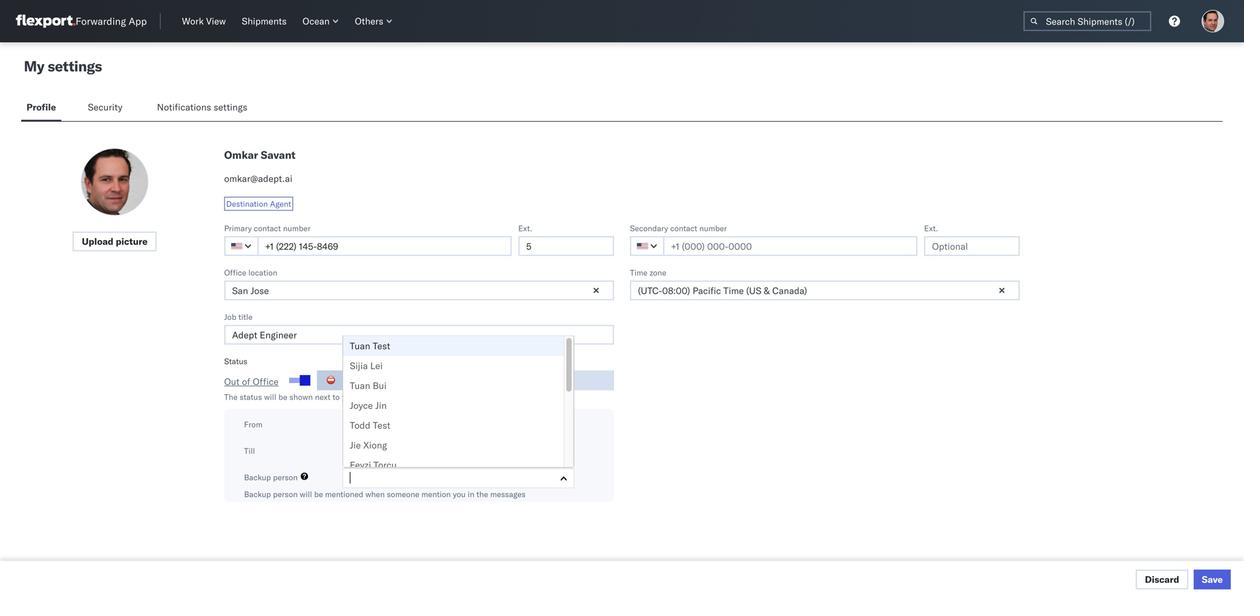 Task type: describe. For each thing, give the bounding box(es) containing it.
messages.
[[404, 393, 442, 403]]

profile
[[27, 101, 56, 113]]

MMM D, YYYY text field
[[343, 443, 443, 463]]

contact for primary
[[254, 224, 281, 234]]

joyce
[[350, 400, 373, 412]]

fevzi torcu
[[350, 460, 397, 471]]

out
[[224, 376, 240, 388]]

view
[[206, 15, 226, 27]]

others button
[[350, 13, 398, 30]]

sijia
[[350, 360, 368, 372]]

United States text field
[[630, 237, 665, 256]]

my
[[24, 57, 44, 75]]

destination agent
[[226, 199, 291, 209]]

work
[[182, 15, 204, 27]]

forwarding app
[[76, 15, 147, 27]]

primary contact number
[[224, 224, 311, 234]]

jie xiong
[[350, 440, 387, 452]]

pst for till
[[550, 447, 567, 458]]

job title
[[224, 312, 253, 322]]

test for todd test
[[373, 420, 390, 432]]

pst for from
[[550, 420, 567, 432]]

tuan test
[[350, 341, 390, 352]]

person
[[273, 473, 298, 483]]

security
[[88, 101, 122, 113]]

work view link
[[177, 13, 231, 30]]

picture
[[116, 236, 148, 247]]

of
[[242, 376, 250, 388]]

zone
[[650, 268, 667, 278]]

ext. for primary contact number
[[518, 224, 533, 234]]

tuan test option
[[343, 337, 564, 356]]

+1 (000) 000-0000 telephone field for primary contact number
[[257, 237, 512, 256]]

ocean
[[303, 15, 330, 27]]

title
[[238, 312, 253, 322]]

(UTC-08:00) Pacific Time (US & Canada) text field
[[630, 281, 1020, 301]]

sijia lei option
[[343, 356, 564, 376]]

joyce jin option
[[343, 396, 564, 416]]

-- : -- -- text field for till
[[442, 443, 543, 463]]

app
[[129, 15, 147, 27]]

your
[[342, 393, 358, 403]]

be
[[278, 393, 287, 403]]

upload picture button
[[73, 232, 157, 252]]

to
[[333, 393, 340, 403]]

upload
[[82, 236, 114, 247]]

omkar savant
[[224, 148, 296, 162]]

todd test option
[[343, 416, 564, 436]]

Job title text field
[[224, 325, 614, 345]]

status
[[240, 393, 262, 403]]

Optional telephone field
[[924, 237, 1020, 256]]

will
[[264, 393, 276, 403]]

todd test
[[350, 420, 390, 432]]

sijia lei
[[350, 360, 383, 372]]

contact for secondary
[[670, 224, 697, 234]]

number for secondary contact number
[[700, 224, 727, 234]]

list box containing tuan test
[[343, 337, 574, 476]]

shipments link
[[237, 13, 292, 30]]

+1 (000) 000-0000 telephone field for secondary contact number
[[663, 237, 918, 256]]

notifications
[[157, 101, 211, 113]]

settings for notifications settings
[[214, 101, 247, 113]]

security button
[[83, 95, 130, 121]]

number for primary contact number
[[283, 224, 311, 234]]

status
[[224, 357, 247, 367]]

bui
[[373, 380, 387, 392]]

tuan for tuan bui
[[350, 380, 370, 392]]

fevzi torcu option
[[343, 456, 564, 476]]

United States text field
[[224, 237, 259, 256]]

Optional telephone field
[[518, 237, 614, 256]]

from
[[244, 420, 263, 430]]



Task type: vqa. For each thing, say whether or not it's contained in the screenshot.
Estimated associated with EDT
no



Task type: locate. For each thing, give the bounding box(es) containing it.
0 vertical spatial tuan
[[350, 341, 370, 352]]

number
[[283, 224, 311, 234], [700, 224, 727, 234]]

next
[[315, 393, 331, 403]]

tuan for tuan test
[[350, 341, 370, 352]]

discard
[[1145, 574, 1180, 586]]

profile button
[[21, 95, 61, 121]]

number down agent
[[283, 224, 311, 234]]

settings for my settings
[[48, 57, 102, 75]]

1 vertical spatial test
[[373, 420, 390, 432]]

xiong
[[363, 440, 387, 452]]

test up "lei"
[[373, 341, 390, 352]]

test inside todd test option
[[373, 420, 390, 432]]

forwarding
[[76, 15, 126, 27]]

contact
[[254, 224, 281, 234], [670, 224, 697, 234]]

1 vertical spatial office
[[253, 376, 279, 388]]

0 horizontal spatial settings
[[48, 57, 102, 75]]

1 vertical spatial -- : -- -- text field
[[442, 443, 543, 463]]

settings
[[48, 57, 102, 75], [214, 101, 247, 113]]

1 ext. from the left
[[518, 224, 533, 234]]

MMM D, YYYY text field
[[343, 416, 443, 436]]

destination
[[226, 199, 268, 209]]

flexport. image
[[16, 15, 76, 28]]

in
[[381, 393, 388, 403]]

backup
[[244, 473, 271, 483]]

test for tuan test
[[373, 341, 390, 352]]

notifications settings
[[157, 101, 247, 113]]

ext. for secondary contact number
[[924, 224, 938, 234]]

secondary contact number
[[630, 224, 727, 234]]

shipments
[[242, 15, 287, 27]]

ext.
[[518, 224, 533, 234], [924, 224, 938, 234]]

2 number from the left
[[700, 224, 727, 234]]

omkar
[[224, 148, 258, 162]]

1 horizontal spatial office
[[253, 376, 279, 388]]

office down united states text field
[[224, 268, 246, 278]]

till
[[244, 447, 255, 457]]

jie
[[350, 440, 361, 452]]

tuan bui option
[[343, 376, 564, 396]]

job
[[224, 312, 236, 322]]

tuan bui
[[350, 380, 387, 392]]

0 vertical spatial pst
[[550, 420, 567, 432]]

Search Shipments (/) text field
[[1024, 11, 1152, 31]]

the
[[224, 393, 238, 403]]

my settings
[[24, 57, 102, 75]]

agent
[[270, 199, 291, 209]]

jie xiong option
[[343, 436, 564, 456]]

2 pst from the top
[[550, 447, 567, 458]]

ocean button
[[297, 13, 344, 30]]

1 horizontal spatial ext.
[[924, 224, 938, 234]]

1 horizontal spatial +1 (000) 000-0000 telephone field
[[663, 237, 918, 256]]

0 horizontal spatial ext.
[[518, 224, 533, 234]]

joyce jin
[[350, 400, 387, 412]]

ext. up optional telephone field
[[518, 224, 533, 234]]

notifications settings button
[[152, 95, 258, 121]]

forwarding app link
[[16, 15, 147, 28]]

OOO till... text field
[[344, 371, 614, 391]]

1 number from the left
[[283, 224, 311, 234]]

secondary
[[630, 224, 668, 234]]

1 vertical spatial settings
[[214, 101, 247, 113]]

+1 (000) 000-0000 telephone field up (utc-08:00) pacific time (us & canada) text field
[[663, 237, 918, 256]]

1 pst from the top
[[550, 420, 567, 432]]

work view
[[182, 15, 226, 27]]

None field
[[350, 470, 353, 487]]

backup person
[[244, 473, 298, 483]]

San Jose text field
[[224, 281, 614, 301]]

the status will be shown next to your name in the messages.
[[224, 393, 442, 403]]

settings inside button
[[214, 101, 247, 113]]

1 vertical spatial tuan
[[350, 380, 370, 392]]

out of office
[[224, 376, 279, 388]]

0 vertical spatial test
[[373, 341, 390, 352]]

None checkbox
[[289, 378, 308, 384]]

office up will at bottom
[[253, 376, 279, 388]]

test inside tuan test option
[[373, 341, 390, 352]]

omkar@adept.ai
[[224, 173, 292, 185]]

pst
[[550, 420, 567, 432], [550, 447, 567, 458]]

1 test from the top
[[373, 341, 390, 352]]

1 horizontal spatial settings
[[214, 101, 247, 113]]

time zone
[[630, 268, 667, 278]]

todd
[[350, 420, 371, 432]]

contact down destination agent
[[254, 224, 281, 234]]

2 contact from the left
[[670, 224, 697, 234]]

0 horizontal spatial contact
[[254, 224, 281, 234]]

time
[[630, 268, 648, 278]]

tuan up sijia
[[350, 341, 370, 352]]

torcu
[[374, 460, 397, 471]]

discard button
[[1136, 571, 1189, 590]]

others
[[355, 15, 383, 27]]

name
[[360, 393, 379, 403]]

upload picture
[[82, 236, 148, 247]]

number right the secondary
[[700, 224, 727, 234]]

0 vertical spatial office
[[224, 268, 246, 278]]

test
[[373, 341, 390, 352], [373, 420, 390, 432]]

-- : -- -- text field
[[442, 416, 543, 436], [442, 443, 543, 463]]

1 tuan from the top
[[350, 341, 370, 352]]

jin
[[375, 400, 387, 412]]

contact right the secondary
[[670, 224, 697, 234]]

-- : -- -- text field down todd test option
[[442, 443, 543, 463]]

office location
[[224, 268, 277, 278]]

2 test from the top
[[373, 420, 390, 432]]

-- : -- -- text field down "ooo till..." text field
[[442, 416, 543, 436]]

savant
[[261, 148, 296, 162]]

0 horizontal spatial +1 (000) 000-0000 telephone field
[[257, 237, 512, 256]]

1 -- : -- -- text field from the top
[[442, 416, 543, 436]]

fevzi
[[350, 460, 371, 471]]

lei
[[370, 360, 383, 372]]

save
[[1202, 574, 1223, 586]]

0 horizontal spatial office
[[224, 268, 246, 278]]

save button
[[1194, 571, 1231, 590]]

primary
[[224, 224, 252, 234]]

0 vertical spatial -- : -- -- text field
[[442, 416, 543, 436]]

the
[[390, 393, 402, 403]]

location
[[248, 268, 277, 278]]

2 +1 (000) 000-0000 telephone field from the left
[[663, 237, 918, 256]]

settings right 'notifications'
[[214, 101, 247, 113]]

2 ext. from the left
[[924, 224, 938, 234]]

settings right my
[[48, 57, 102, 75]]

tuan
[[350, 341, 370, 352], [350, 380, 370, 392]]

1 +1 (000) 000-0000 telephone field from the left
[[257, 237, 512, 256]]

2 tuan from the top
[[350, 380, 370, 392]]

list box
[[343, 337, 574, 476]]

shown
[[289, 393, 313, 403]]

1 vertical spatial pst
[[550, 447, 567, 458]]

office
[[224, 268, 246, 278], [253, 376, 279, 388]]

2 -- : -- -- text field from the top
[[442, 443, 543, 463]]

test down jin on the left bottom
[[373, 420, 390, 432]]

+1 (000) 000-0000 telephone field up san jose text box
[[257, 237, 512, 256]]

1 contact from the left
[[254, 224, 281, 234]]

1 horizontal spatial contact
[[670, 224, 697, 234]]

ext. up optional phone field
[[924, 224, 938, 234]]

tuan up name
[[350, 380, 370, 392]]

0 horizontal spatial number
[[283, 224, 311, 234]]

+1 (000) 000-0000 telephone field
[[257, 237, 512, 256], [663, 237, 918, 256]]

1 horizontal spatial number
[[700, 224, 727, 234]]

-- : -- -- text field for from
[[442, 416, 543, 436]]

0 vertical spatial settings
[[48, 57, 102, 75]]



